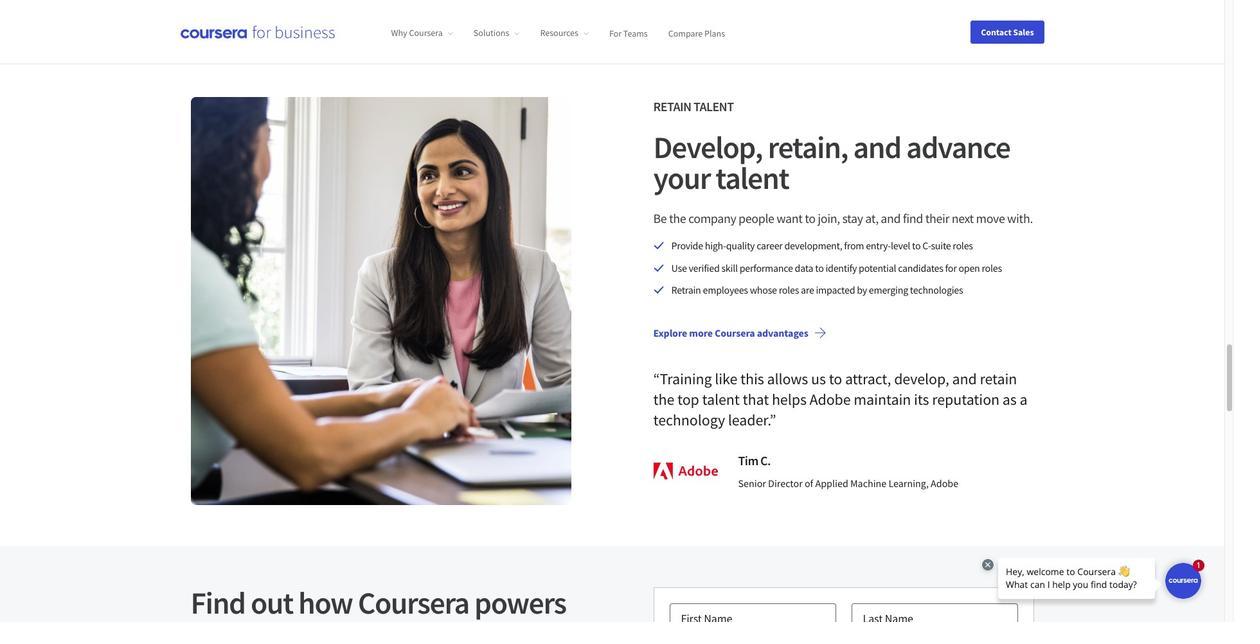 Task type: vqa. For each thing, say whether or not it's contained in the screenshot.
Machine
yes



Task type: locate. For each thing, give the bounding box(es) containing it.
roles
[[953, 239, 973, 252], [982, 261, 1002, 274], [779, 283, 799, 296]]

find out how coursera powers high-impact skill development
[[191, 584, 568, 622]]

1 horizontal spatial roles
[[953, 239, 973, 252]]

solutions link
[[474, 27, 520, 39]]

open
[[959, 261, 980, 274]]

2 horizontal spatial roles
[[982, 261, 1002, 274]]

First Name text field
[[670, 604, 836, 622]]

emerging
[[869, 283, 908, 296]]

retrain
[[672, 283, 701, 296]]

develop,
[[654, 128, 763, 167]]

adobe down us
[[810, 390, 851, 410]]

your
[[654, 159, 711, 197]]

retain talent
[[654, 98, 734, 115]]

career
[[757, 239, 783, 252]]

identify
[[826, 261, 857, 274]]

sales
[[1013, 26, 1034, 38]]

to for join,
[[805, 210, 816, 226]]

for teams
[[609, 27, 648, 39]]

1 vertical spatial adobe
[[931, 477, 959, 490]]

quality
[[726, 239, 755, 252]]

0 horizontal spatial high-
[[191, 615, 255, 622]]

compare
[[668, 27, 703, 39]]

high- inside find out how coursera powers high-impact skill development
[[191, 615, 255, 622]]

to left 'join,'
[[805, 210, 816, 226]]

1 vertical spatial skill
[[346, 615, 396, 622]]

1 vertical spatial roles
[[982, 261, 1002, 274]]

applied
[[816, 477, 848, 490]]

people
[[739, 210, 774, 226]]

roles right suite
[[953, 239, 973, 252]]

impact
[[255, 615, 341, 622]]

develop, retain, and advance your talent
[[654, 128, 1010, 197]]

roles left are at top
[[779, 283, 799, 296]]

adobe
[[810, 390, 851, 410], [931, 477, 959, 490]]

2 vertical spatial and
[[953, 369, 977, 389]]

skill inside find out how coursera powers high-impact skill development
[[346, 615, 396, 622]]

adobe right learning,
[[931, 477, 959, 490]]

to inside the training like this allows us to attract, develop, and retain the top talent that helps adobe maintain its reputation as a technology leader.
[[829, 369, 842, 389]]

1 vertical spatial the
[[654, 390, 675, 410]]

by
[[857, 283, 867, 296]]

next
[[952, 210, 974, 226]]

to
[[805, 210, 816, 226], [912, 239, 921, 252], [815, 261, 824, 274], [829, 369, 842, 389]]

this
[[741, 369, 764, 389]]

0 vertical spatial talent
[[716, 159, 789, 197]]

resources
[[540, 27, 579, 39]]

0 vertical spatial skill
[[722, 261, 738, 274]]

0 vertical spatial adobe
[[810, 390, 851, 410]]

resources link
[[540, 27, 589, 39]]

high-
[[705, 239, 726, 252], [191, 615, 255, 622]]

their
[[926, 210, 950, 226]]

1 vertical spatial talent
[[702, 390, 740, 410]]

roles right open
[[982, 261, 1002, 274]]

senior
[[738, 477, 766, 490]]

retrain employees whose roles are impacted by emerging technologies
[[672, 283, 963, 296]]

us
[[811, 369, 826, 389]]

out
[[251, 584, 293, 622]]

stay
[[843, 210, 863, 226]]

advance
[[907, 128, 1010, 167]]

0 vertical spatial and
[[853, 128, 901, 167]]

be the company people want to join, stay at, and find their next move with.
[[654, 210, 1033, 226]]

compare plans link
[[668, 27, 725, 39]]

training
[[660, 369, 712, 389]]

retain
[[980, 369, 1017, 389]]

0 horizontal spatial roles
[[779, 283, 799, 296]]

coursera
[[409, 27, 443, 39], [715, 327, 755, 340], [358, 584, 469, 622]]

talent inside develop, retain, and advance your talent
[[716, 159, 789, 197]]

verified
[[689, 261, 720, 274]]

a
[[1020, 390, 1028, 410]]

coursera inside find out how coursera powers high-impact skill development
[[358, 584, 469, 622]]

contact
[[981, 26, 1012, 38]]

to right data
[[815, 261, 824, 274]]

tim c.
[[738, 453, 771, 469]]

its
[[914, 390, 929, 410]]

c-
[[923, 239, 931, 252]]

provide
[[672, 239, 703, 252]]

0 horizontal spatial skill
[[346, 615, 396, 622]]

reputation
[[932, 390, 1000, 410]]

whose
[[750, 283, 777, 296]]

how
[[298, 584, 353, 622]]

with.
[[1007, 210, 1033, 226]]

to right us
[[829, 369, 842, 389]]

explore more coursera advantages
[[654, 327, 809, 340]]

for
[[609, 27, 622, 39]]

and
[[853, 128, 901, 167], [881, 210, 901, 226], [953, 369, 977, 389]]

0 vertical spatial roles
[[953, 239, 973, 252]]

talent down like
[[702, 390, 740, 410]]

1 horizontal spatial high-
[[705, 239, 726, 252]]

impacted
[[816, 283, 855, 296]]

develop,
[[894, 369, 949, 389]]

talent up people
[[716, 159, 789, 197]]

1 horizontal spatial skill
[[722, 261, 738, 274]]

talent inside the training like this allows us to attract, develop, and retain the top talent that helps adobe maintain its reputation as a technology leader.
[[702, 390, 740, 410]]

coursera for business image
[[180, 25, 335, 38]]

more
[[689, 327, 713, 340]]

machine
[[851, 477, 887, 490]]

the
[[669, 210, 686, 226], [654, 390, 675, 410]]

the left top
[[654, 390, 675, 410]]

from
[[844, 239, 864, 252]]

1 vertical spatial high-
[[191, 615, 255, 622]]

2 vertical spatial coursera
[[358, 584, 469, 622]]

technology
[[654, 410, 725, 430]]

0 horizontal spatial adobe
[[810, 390, 851, 410]]

as
[[1003, 390, 1017, 410]]

performance
[[740, 261, 793, 274]]

talent
[[694, 98, 734, 115]]

advantages
[[757, 327, 809, 340]]

be
[[654, 210, 667, 226]]

the right be at the right top of the page
[[669, 210, 686, 226]]



Task type: describe. For each thing, give the bounding box(es) containing it.
that
[[743, 390, 769, 410]]

use verified skill performance data to identify potential candidates for open roles
[[672, 261, 1002, 274]]

roles for use verified skill performance data to identify potential candidates for open roles
[[982, 261, 1002, 274]]

retain,
[[768, 128, 848, 167]]

allows
[[767, 369, 808, 389]]

top
[[678, 390, 699, 410]]

contact sales
[[981, 26, 1034, 38]]

and inside the training like this allows us to attract, develop, and retain the top talent that helps adobe maintain its reputation as a technology leader.
[[953, 369, 977, 389]]

learning,
[[889, 477, 929, 490]]

0 vertical spatial coursera
[[409, 27, 443, 39]]

for teams link
[[609, 27, 648, 39]]

technologies
[[910, 283, 963, 296]]

level
[[891, 239, 910, 252]]

director
[[768, 477, 803, 490]]

why coursera link
[[391, 27, 453, 39]]

want
[[777, 210, 803, 226]]

coursera hiring solutions image
[[191, 97, 571, 505]]

contact sales button
[[971, 20, 1044, 43]]

attract,
[[845, 369, 891, 389]]

training like this allows us to attract, develop, and retain the top talent that helps adobe maintain its reputation as a technology leader.
[[654, 369, 1028, 430]]

retain
[[654, 98, 691, 115]]

senior director of applied machine learning, adobe
[[738, 477, 959, 490]]

find
[[191, 584, 245, 622]]

helps
[[772, 390, 807, 410]]

roles for provide high-quality career development, from entry-level to c-suite roles
[[953, 239, 973, 252]]

1 vertical spatial coursera
[[715, 327, 755, 340]]

adobe logo image
[[654, 463, 718, 480]]

like
[[715, 369, 738, 389]]

solutions
[[474, 27, 509, 39]]

employees
[[703, 283, 748, 296]]

potential
[[859, 261, 896, 274]]

entry-
[[866, 239, 891, 252]]

and inside develop, retain, and advance your talent
[[853, 128, 901, 167]]

teams
[[624, 27, 648, 39]]

development,
[[785, 239, 843, 252]]

find
[[903, 210, 923, 226]]

use
[[672, 261, 687, 274]]

company
[[689, 210, 736, 226]]

0 vertical spatial the
[[669, 210, 686, 226]]

plans
[[705, 27, 725, 39]]

move
[[976, 210, 1005, 226]]

adobe inside the training like this allows us to attract, develop, and retain the top talent that helps adobe maintain its reputation as a technology leader.
[[810, 390, 851, 410]]

1 horizontal spatial adobe
[[931, 477, 959, 490]]

tim
[[738, 453, 758, 469]]

Last Name text field
[[852, 604, 1018, 622]]

of
[[805, 477, 813, 490]]

powers
[[475, 584, 566, 622]]

development
[[401, 615, 568, 622]]

suite
[[931, 239, 951, 252]]

maintain
[[854, 390, 911, 410]]

c.
[[761, 453, 771, 469]]

2 vertical spatial roles
[[779, 283, 799, 296]]

to left c-
[[912, 239, 921, 252]]

provide high-quality career development, from entry-level to c-suite roles
[[672, 239, 973, 252]]

explore more coursera advantages link
[[643, 318, 837, 349]]

leader.
[[728, 410, 770, 430]]

to for identify
[[815, 261, 824, 274]]

at,
[[866, 210, 879, 226]]

to for attract,
[[829, 369, 842, 389]]

explore
[[654, 327, 687, 340]]

data
[[795, 261, 813, 274]]

the inside the training like this allows us to attract, develop, and retain the top talent that helps adobe maintain its reputation as a technology leader.
[[654, 390, 675, 410]]

for
[[945, 261, 957, 274]]

why coursera
[[391, 27, 443, 39]]

candidates
[[898, 261, 944, 274]]

why
[[391, 27, 407, 39]]

are
[[801, 283, 814, 296]]

join,
[[818, 210, 840, 226]]

0 vertical spatial high-
[[705, 239, 726, 252]]

compare plans
[[668, 27, 725, 39]]

1 vertical spatial and
[[881, 210, 901, 226]]



